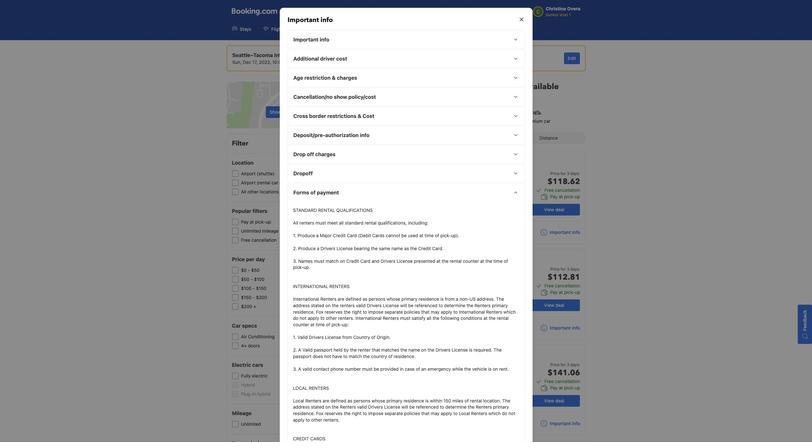 Task type: vqa. For each thing, say whether or not it's contained in the screenshot.
renters.
yes



Task type: locate. For each thing, give the bounding box(es) containing it.
2 right from the top
[[352, 411, 361, 416]]

view deal down $112.81
[[544, 303, 564, 308]]

view for $141.06
[[544, 398, 554, 404]]

all
[[318, 140, 323, 146], [339, 220, 344, 226], [427, 316, 431, 321]]

cancellation for $118.62
[[555, 187, 580, 193]]

0 horizontal spatial car
[[232, 323, 241, 329]]

passport left does
[[293, 354, 311, 359]]

1 automatic from the top
[[476, 183, 498, 188]]

up for $141.06
[[575, 385, 580, 391]]

for for $112.81
[[561, 267, 566, 272]]

1 policies from the top
[[404, 309, 420, 315]]

1 horizontal spatial seattle–tacoma
[[349, 81, 407, 92]]

residence up satisfy
[[419, 297, 439, 302]]

renters. inside local renters are defined as persons whose primary residence is within 150 miles of rental location. the address stated on the renters valid drivers license will be referenced to determine the renters primary residence. fox reserves the right to impose separate policies that may apply to local renters which do not apply to other renters.
[[323, 417, 340, 423]]

license inside local renters are defined as persons whose primary residence is within 150 miles of rental location. the address stated on the renters valid drivers license will be referenced to determine the renters primary residence. fox reserves the right to impose separate policies that may apply to local renters which do not apply to other renters.
[[384, 405, 400, 410]]

defined up up: at the bottom left of page
[[345, 297, 361, 302]]

1 vertical spatial counter
[[293, 322, 309, 327]]

unlimited inside product card group
[[476, 192, 496, 197]]

1 horizontal spatial in
[[400, 366, 404, 372]]

tacoma for first seattle-tacoma international airport button from the bottom of the page
[[428, 394, 445, 400]]

0 horizontal spatial $100
[[241, 286, 252, 291]]

premium car button
[[518, 105, 557, 128]]

1 vertical spatial referenced
[[416, 405, 439, 410]]

apply up following
[[441, 309, 452, 315]]

cancellation down $141.06
[[555, 379, 580, 384]]

valid
[[297, 335, 308, 340], [302, 347, 313, 353]]

1 vertical spatial by
[[344, 347, 349, 353]]

seattle–tacoma for seattle–tacoma international airport sun, dec 17, 2023, 10:00 am
[[232, 52, 273, 58]]

deal for $141.06
[[556, 398, 564, 404]]

passport
[[314, 347, 332, 353], [293, 354, 311, 359]]

3 days: from the top
[[571, 363, 580, 367]]

is inside local renters are defined as persons whose primary residence is within 150 miles of rental location. the address stated on the renters valid drivers license will be referenced to determine the renters primary residence. fox reserves the right to impose separate policies that may apply to local renters which do not apply to other renters.
[[425, 398, 429, 404]]

do inside local renters are defined as persons whose primary residence is within 150 miles of rental location. the address stated on the renters valid drivers license will be referenced to determine the renters primary residence. fox reserves the right to impose separate policies that may apply to local renters which do not apply to other renters.
[[502, 411, 507, 416]]

international right within
[[446, 394, 473, 400]]

1 horizontal spatial from
[[445, 297, 455, 302]]

unlimited
[[476, 192, 496, 197], [241, 228, 261, 234], [241, 422, 261, 427]]

2 vertical spatial product card group
[[349, 345, 586, 436]]

1 right from the top
[[352, 309, 361, 315]]

passport up does
[[314, 347, 332, 353]]

0 horizontal spatial similar
[[456, 353, 468, 357]]

seattle-tacoma international airport button up following
[[411, 299, 490, 304]]

0 vertical spatial or
[[465, 257, 469, 262]]

the inside international renters are defined as persons whose primary residence is from a non-us address. the address stated on the renters valid drivers license will be referenced to determine the renters primary residence. fox reserves the right to impose separate policies that may apply to international renters which do not apply to other renters. international renters must satisfy all the following conditions at the rental counter at time of pick-up:
[[496, 297, 504, 302]]

international renters
[[293, 284, 350, 289]]

residence. inside 2. a valid passport held by the renter that matches the name on the drivers license is required. the passport does not have to match the country of residence.
[[394, 354, 416, 359]]

match down major
[[326, 258, 339, 264]]

view deal button for $112.81
[[528, 300, 580, 311]]

renters right local
[[309, 385, 329, 391]]

a for 3.
[[298, 366, 301, 372]]

0 horizontal spatial all
[[241, 189, 246, 195]]

all inside 'important info' dialog
[[293, 220, 298, 226]]

1 horizontal spatial filters
[[324, 140, 336, 146]]

- right $0
[[248, 268, 250, 273]]

referenced down within
[[416, 405, 439, 410]]

additional
[[293, 56, 319, 62]]

1 fox from the top
[[316, 309, 323, 315]]

view deal button down $118.62
[[528, 204, 580, 216]]

free cancellation down $112.81
[[545, 283, 580, 289]]

cancellation/no
[[293, 94, 333, 100]]

1 horizontal spatial +
[[318, 26, 321, 32]]

2 impose from the top
[[368, 411, 383, 416]]

valid
[[356, 303, 366, 308], [302, 366, 312, 372], [357, 405, 367, 410]]

1 bus from the top
[[426, 306, 433, 311]]

0 vertical spatial days:
[[571, 171, 580, 176]]

1 vertical spatial renters
[[340, 303, 355, 308]]

days: for $112.81
[[571, 267, 580, 272]]

1 vertical spatial the
[[494, 347, 502, 353]]

0 vertical spatial as
[[404, 246, 409, 251]]

1 vertical spatial seattle-tacoma international airport shuttle bus
[[411, 394, 490, 406]]

stated inside local renters are defined as persons whose primary residence is within 150 miles of rental location. the address stated on the renters valid drivers license will be referenced to determine the renters primary residence. fox reserves the right to impose separate policies that may apply to local renters which do not apply to other renters.
[[311, 405, 324, 410]]

counter inside international renters are defined as persons whose primary residence is from a non-us address. the address stated on the renters valid drivers license will be referenced to determine the renters primary residence. fox reserves the right to impose separate policies that may apply to international renters which do not apply to other renters. international renters must satisfy all the following conditions at the rental counter at time of pick-up:
[[293, 322, 309, 327]]

address inside international renters are defined as persons whose primary residence is from a non-us address. the address stated on the renters valid drivers license will be referenced to determine the renters primary residence. fox reserves the right to impose separate policies that may apply to international renters which do not apply to other renters. international renters must satisfy all the following conditions at the rental counter at time of pick-up:
[[293, 303, 310, 308]]

2 view deal from the top
[[544, 303, 564, 308]]

1 address from the top
[[293, 303, 310, 308]]

persons for valid
[[354, 398, 370, 404]]

presented
[[414, 258, 435, 264]]

0 horizontal spatial cars
[[252, 362, 263, 368]]

that inside 2. a valid passport held by the renter that matches the name on the drivers license is required. the passport does not have to match the country of residence.
[[372, 347, 380, 353]]

standard
[[293, 208, 317, 213]]

view deal for $112.81
[[544, 303, 564, 308]]

shuttle left within
[[411, 401, 425, 406]]

2 deal from the top
[[556, 303, 564, 308]]

view deal button for $118.62
[[528, 204, 580, 216]]

2 2. from the top
[[293, 347, 297, 353]]

0 vertical spatial stated
[[311, 303, 324, 308]]

1 vertical spatial determine
[[445, 405, 467, 410]]

days: inside price for 3 days: $141.06
[[571, 363, 580, 367]]

2 vertical spatial view
[[544, 398, 554, 404]]

2 for from the top
[[561, 267, 566, 272]]

cancellation for $112.81
[[555, 283, 580, 289]]

$100
[[254, 277, 265, 282], [241, 286, 252, 291]]

referenced inside local renters are defined as persons whose primary residence is within 150 miles of rental location. the address stated on the renters valid drivers license will be referenced to determine the renters primary residence. fox reserves the right to impose separate policies that may apply to local renters which do not apply to other renters.
[[416, 405, 439, 410]]

clear all filters
[[306, 140, 336, 146]]

seattle- for 1st seattle-tacoma international airport button from the top of the page
[[411, 299, 428, 304]]

drop off charges
[[293, 151, 335, 157]]

1 2. from the top
[[293, 246, 297, 251]]

seattle–tacoma international airport sun, dec 17, 2023, 10:00 am
[[232, 52, 325, 65]]

the
[[496, 297, 504, 302], [494, 347, 502, 353], [502, 398, 510, 404]]

do inside international renters are defined as persons whose primary residence is from a non-us address. the address stated on the renters valid drivers license will be referenced to determine the renters primary residence. fox reserves the right to impose separate policies that may apply to international renters which do not apply to other renters. international renters must satisfy all the following conditions at the rental counter at time of pick-up:
[[293, 316, 298, 321]]

airport right the miles
[[475, 394, 490, 400]]

renters down standard
[[299, 220, 314, 226]]

1 vertical spatial 3.
[[293, 366, 297, 372]]

seattle- up satisfy
[[411, 299, 428, 304]]

be inside local renters are defined as persons whose primary residence is within 150 miles of rental location. the address stated on the renters valid drivers license will be referenced to determine the renters primary residence. fox reserves the right to impose separate policies that may apply to local renters which do not apply to other renters.
[[409, 405, 415, 410]]

the right location. on the right bottom of the page
[[502, 398, 510, 404]]

3 for $141.06
[[567, 363, 570, 367]]

credit inside 3. names must match on credit card and drivers license presented at the rental counter at the time of pick-up.
[[346, 258, 359, 264]]

1 horizontal spatial not
[[324, 354, 331, 359]]

free for $118.62
[[545, 187, 554, 193]]

airport up restriction
[[308, 52, 325, 58]]

payment
[[317, 190, 339, 196]]

1 horizontal spatial are
[[338, 297, 344, 302]]

1 1. from the top
[[293, 233, 296, 238]]

1 a from the top
[[298, 347, 301, 353]]

2 tacoma from the top
[[428, 394, 445, 400]]

0 vertical spatial match
[[326, 258, 339, 264]]

as inside international renters are defined as persons whose primary residence is from a non-us address. the address stated on the renters valid drivers license will be referenced to determine the renters primary residence. fox reserves the right to impose separate policies that may apply to international renters which do not apply to other renters. international renters must satisfy all the following conditions at the rental counter at time of pick-up:
[[363, 297, 367, 302]]

1 vertical spatial that
[[372, 347, 380, 353]]

2 vertical spatial as
[[348, 398, 352, 404]]

free for $141.06
[[545, 379, 554, 384]]

view deal down $118.62
[[544, 207, 564, 212]]

similar inside economy toyota yaris or similar
[[470, 257, 482, 262]]

free down $118.62
[[545, 187, 554, 193]]

or right explorer
[[451, 353, 455, 357]]

defined
[[345, 297, 361, 302], [330, 398, 346, 404]]

a
[[316, 233, 319, 238], [317, 246, 319, 251], [456, 297, 458, 302]]

3 for from the top
[[561, 363, 566, 367]]

0 horizontal spatial passport
[[293, 354, 311, 359]]

for up $118.62
[[561, 171, 566, 176]]

on left "map"
[[282, 109, 288, 115]]

reserves
[[325, 309, 343, 315], [325, 411, 343, 416]]

impose inside international renters are defined as persons whose primary residence is from a non-us address. the address stated on the renters valid drivers license will be referenced to determine the renters primary residence. fox reserves the right to impose separate policies that may apply to international renters which do not apply to other renters. international renters must satisfy all the following conditions at the rental counter at time of pick-up:
[[368, 309, 383, 315]]

to
[[439, 303, 443, 308], [363, 309, 367, 315], [453, 309, 458, 315], [320, 316, 325, 321], [343, 354, 348, 359], [440, 405, 444, 410], [363, 411, 367, 416], [453, 411, 458, 416], [306, 417, 310, 423]]

seattle- for first seattle-tacoma international airport button from the bottom of the page
[[411, 394, 428, 400]]

2 seattle- from the top
[[411, 394, 428, 400]]

referenced inside international renters are defined as persons whose primary residence is from a non-us address. the address stated on the renters valid drivers license will be referenced to determine the renters primary residence. fox reserves the right to impose separate policies that may apply to international renters which do not apply to other renters. international renters must satisfy all the following conditions at the rental counter at time of pick-up:
[[415, 303, 437, 308]]

1 vertical spatial $100
[[241, 286, 252, 291]]

0 vertical spatial automatic
[[476, 183, 498, 188]]

1 view deal button from the top
[[528, 204, 580, 216]]

or inside economy toyota yaris or similar
[[465, 257, 469, 262]]

1 horizontal spatial mileage
[[498, 192, 514, 197]]

0 horizontal spatial car
[[272, 180, 278, 185]]

1 product card group from the top
[[349, 150, 586, 244]]

rental right conditions
[[497, 316, 509, 321]]

drivers inside 2. a valid passport held by the renter that matches the name on the drivers license is required. the passport does not have to match the country of residence.
[[436, 347, 450, 353]]

3 view deal from the top
[[544, 398, 564, 404]]

a inside 2. a valid passport held by the renter that matches the name on the drivers license is required. the passport does not have to match the country of residence.
[[298, 347, 301, 353]]

pick- down $118.62
[[564, 194, 575, 199]]

0 horizontal spatial mileage
[[262, 228, 279, 234]]

policies inside international renters are defined as persons whose primary residence is from a non-us address. the address stated on the renters valid drivers license will be referenced to determine the renters primary residence. fox reserves the right to impose separate policies that may apply to international renters which do not apply to other renters. international renters must satisfy all the following conditions at the rental counter at time of pick-up:
[[404, 309, 420, 315]]

2 1. from the top
[[293, 335, 296, 340]]

airport down the location
[[241, 171, 256, 176]]

0 vertical spatial fox
[[316, 309, 323, 315]]

0 horizontal spatial other
[[248, 189, 259, 195]]

days: up $112.81
[[571, 267, 580, 272]]

0 vertical spatial determine
[[444, 303, 465, 308]]

0 vertical spatial seats
[[423, 183, 434, 188]]

0 vertical spatial the
[[496, 297, 504, 302]]

1 vertical spatial local
[[459, 411, 470, 416]]

defined inside local renters are defined as persons whose primary residence is within 150 miles of rental location. the address stated on the renters valid drivers license will be referenced to determine the renters primary residence. fox reserves the right to impose separate policies that may apply to local renters which do not apply to other renters.
[[330, 398, 346, 404]]

license inside international renters are defined as persons whose primary residence is from a non-us address. the address stated on the renters valid drivers license will be referenced to determine the renters primary residence. fox reserves the right to impose separate policies that may apply to international renters which do not apply to other renters. international renters must satisfy all the following conditions at the rental counter at time of pick-up:
[[383, 303, 399, 308]]

0 vertical spatial persons
[[369, 297, 385, 302]]

cancellation
[[555, 187, 580, 193], [252, 237, 277, 243], [555, 283, 580, 289], [555, 379, 580, 384]]

while
[[452, 366, 463, 372]]

1. for 1. valid drivers license from country of origin.
[[293, 335, 296, 340]]

whose inside local renters are defined as persons whose primary residence is within 150 miles of rental location. the address stated on the renters valid drivers license will be referenced to determine the renters primary residence. fox reserves the right to impose separate policies that may apply to local renters which do not apply to other renters.
[[372, 398, 385, 404]]

search summary element
[[227, 45, 586, 71]]

product card group containing $118.62
[[349, 150, 586, 244]]

non-
[[460, 297, 470, 302]]

is left the required.
[[469, 347, 472, 353]]

charges down cost
[[337, 75, 357, 81]]

0 horizontal spatial are
[[323, 398, 329, 404]]

credit
[[293, 436, 309, 442]]

pick- inside international renters are defined as persons whose primary residence is from a non-us address. the address stated on the renters valid drivers license will be referenced to determine the renters primary residence. fox reserves the right to impose separate policies that may apply to international renters which do not apply to other renters. international renters must satisfy all the following conditions at the rental counter at time of pick-up:
[[331, 322, 342, 327]]

are inside international renters are defined as persons whose primary residence is from a non-us address. the address stated on the renters valid drivers license will be referenced to determine the renters primary residence. fox reserves the right to impose separate policies that may apply to international renters which do not apply to other renters. international renters must satisfy all the following conditions at the rental counter at time of pick-up:
[[338, 297, 344, 302]]

an
[[421, 366, 426, 372]]

product card group containing $112.81
[[349, 249, 586, 340]]

or inside 'suv ford explorer or similar'
[[451, 353, 455, 357]]

required.
[[474, 347, 492, 353]]

cross border restrictions & cost
[[293, 113, 374, 119]]

1 vertical spatial 1.
[[293, 335, 296, 340]]

view deal button down $112.81
[[528, 300, 580, 311]]

1. for 1. produce a major credit card (debit cards cannot be used at time of pick-up).
[[293, 233, 296, 238]]

rental inside international renters are defined as persons whose primary residence is from a non-us address. the address stated on the renters valid drivers license will be referenced to determine the renters primary residence. fox reserves the right to impose separate policies that may apply to international renters which do not apply to other renters. international renters must satisfy all the following conditions at the rental counter at time of pick-up:
[[497, 316, 509, 321]]

1 vertical spatial car
[[272, 180, 278, 185]]

car inside button
[[544, 118, 551, 124]]

0 vertical spatial valid
[[356, 303, 366, 308]]

rental inside local renters are defined as persons whose primary residence is within 150 miles of rental location. the address stated on the renters valid drivers license will be referenced to determine the renters primary residence. fox reserves the right to impose separate policies that may apply to local renters which do not apply to other renters.
[[470, 398, 482, 404]]

the
[[371, 246, 378, 251], [410, 246, 417, 251], [442, 258, 448, 264], [485, 258, 492, 264], [332, 303, 339, 308], [467, 303, 473, 308], [344, 309, 351, 315], [433, 316, 439, 321], [489, 316, 496, 321], [350, 347, 357, 353], [400, 347, 407, 353], [428, 347, 434, 353], [363, 354, 370, 359], [464, 366, 471, 372], [332, 405, 339, 410], [468, 405, 475, 410], [344, 411, 351, 416]]

airport left taxis
[[441, 26, 455, 32]]

seattle-tacoma international airport button
[[411, 299, 490, 304], [411, 394, 490, 400]]

for inside price for 3 days: $141.06
[[561, 363, 566, 367]]

0 horizontal spatial from
[[342, 335, 352, 340]]

pay for $112.81
[[550, 290, 558, 295]]

on inside 2. a valid passport held by the renter that matches the name on the drivers license is required. the passport does not have to match the country of residence.
[[421, 347, 426, 353]]

2 vertical spatial a
[[456, 297, 458, 302]]

separate inside international renters are defined as persons whose primary residence is from a non-us address. the address stated on the renters valid drivers license will be referenced to determine the renters primary residence. fox reserves the right to impose separate policies that may apply to international renters which do not apply to other renters. international renters must satisfy all the following conditions at the rental counter at time of pick-up:
[[385, 309, 403, 315]]

premium car
[[524, 118, 551, 124]]

1 view from the top
[[544, 207, 554, 212]]

pick- down $112.81
[[564, 290, 575, 295]]

case
[[405, 366, 415, 372]]

1 vertical spatial not
[[324, 354, 331, 359]]

automatic for 7 seats
[[476, 365, 498, 371]]

all down standard
[[293, 220, 298, 226]]

for for $141.06
[[561, 363, 566, 367]]

price inside price for 3 days: $141.06
[[550, 363, 560, 367]]

renters right international
[[329, 284, 350, 289]]

restriction
[[304, 75, 331, 81]]

2 reserves from the top
[[325, 411, 343, 416]]

must inside international renters are defined as persons whose primary residence is from a non-us address. the address stated on the renters valid drivers license will be referenced to determine the renters primary residence. fox reserves the right to impose separate policies that may apply to international renters which do not apply to other renters. international renters must satisfy all the following conditions at the rental counter at time of pick-up:
[[400, 316, 410, 321]]

all right 'meet'
[[339, 220, 344, 226]]

0 horizontal spatial not
[[300, 316, 306, 321]]

impose inside local renters are defined as persons whose primary residence is within 150 miles of rental location. the address stated on the renters valid drivers license will be referenced to determine the renters primary residence. fox reserves the right to impose separate policies that may apply to local renters which do not apply to other renters.
[[368, 411, 383, 416]]

address inside local renters are defined as persons whose primary residence is within 150 miles of rental location. the address stated on the renters valid drivers license will be referenced to determine the renters primary residence. fox reserves the right to impose separate policies that may apply to local renters which do not apply to other renters.
[[293, 405, 310, 410]]

0 vertical spatial produce
[[297, 233, 315, 238]]

stated
[[311, 303, 324, 308], [311, 405, 324, 410]]

price inside price for 3 days: $118.62
[[550, 171, 560, 176]]

valid inside local renters are defined as persons whose primary residence is within 150 miles of rental location. the address stated on the renters valid drivers license will be referenced to determine the renters primary residence. fox reserves the right to impose separate policies that may apply to local renters which do not apply to other renters.
[[357, 405, 367, 410]]

0 vertical spatial $50
[[251, 268, 260, 273]]

1 separate from the top
[[385, 309, 403, 315]]

0 horizontal spatial which
[[488, 411, 501, 416]]

1 vertical spatial separate
[[385, 411, 403, 416]]

2 days: from the top
[[571, 267, 580, 272]]

0 vertical spatial right
[[352, 309, 361, 315]]

(debit
[[358, 233, 371, 238]]

pay for $141.06
[[550, 385, 558, 391]]

defined for renters
[[345, 297, 361, 302]]

1 vertical spatial valid
[[302, 347, 313, 353]]

persons inside local renters are defined as persons whose primary residence is within 150 miles of rental location. the address stated on the renters valid drivers license will be referenced to determine the renters primary residence. fox reserves the right to impose separate policies that may apply to local renters which do not apply to other renters.
[[354, 398, 370, 404]]

2 3 from the top
[[567, 267, 570, 272]]

0 horizontal spatial counter
[[293, 322, 309, 327]]

defined for the
[[330, 398, 346, 404]]

2. inside 2. a valid passport held by the renter that matches the name on the drivers license is required. the passport does not have to match the country of residence.
[[293, 347, 297, 353]]

3 inside price for 3 days: $141.06
[[567, 363, 570, 367]]

1 vertical spatial or
[[451, 353, 455, 357]]

days: for $118.62
[[571, 171, 580, 176]]

1. valid drivers license from country of origin.
[[293, 335, 391, 340]]

1 vertical spatial +
[[253, 304, 256, 309]]

10:00
[[272, 59, 284, 65]]

show on map
[[270, 109, 298, 115]]

not
[[300, 316, 306, 321], [324, 354, 331, 359], [509, 411, 515, 416]]

3 up $141.06
[[567, 363, 570, 367]]

price up $112.81
[[550, 267, 560, 272]]

pay at pick-up down $112.81
[[550, 290, 580, 295]]

counters
[[423, 96, 443, 102]]

forms of payment button
[[288, 183, 525, 202]]

+ inside the skip to main content element
[[318, 26, 321, 32]]

1 stated from the top
[[311, 303, 324, 308]]

provided
[[380, 366, 399, 372]]

referenced up satisfy
[[415, 303, 437, 308]]

1 view deal from the top
[[544, 207, 564, 212]]

2 vertical spatial residence.
[[293, 411, 315, 416]]

0 vertical spatial 3
[[567, 171, 570, 176]]

3. inside 3. names must match on credit card and drivers license presented at the rental counter at the time of pick-up.
[[293, 258, 297, 264]]

$50 down $0
[[241, 277, 249, 282]]

reserves inside local renters are defined as persons whose primary residence is within 150 miles of rental location. the address stated on the renters valid drivers license will be referenced to determine the renters primary residence. fox reserves the right to impose separate policies that may apply to local renters which do not apply to other renters.
[[325, 411, 343, 416]]

on down 2. produce a drivers license bearing the same name as the credit card.
[[340, 258, 345, 264]]

will inside local renters are defined as persons whose primary residence is within 150 miles of rental location. the address stated on the renters valid drivers license will be referenced to determine the renters primary residence. fox reserves the right to impose separate policies that may apply to local renters which do not apply to other renters.
[[401, 405, 408, 410]]

$200 +
[[241, 304, 256, 309]]

in left case
[[400, 366, 404, 372]]

at left toyota
[[436, 258, 440, 264]]

residence for referenced
[[419, 297, 439, 302]]

0 horizontal spatial $50
[[241, 277, 249, 282]]

1 seattle- from the top
[[411, 299, 428, 304]]

apply
[[441, 309, 452, 315], [308, 316, 319, 321], [441, 411, 452, 416], [293, 417, 304, 423]]

qualifications
[[336, 208, 373, 213]]

0 vertical spatial local
[[293, 398, 304, 404]]

all for all renters must meet all standard rental qualifications, including:
[[293, 220, 298, 226]]

all right clear
[[318, 140, 323, 146]]

view deal button down $141.06
[[528, 395, 580, 407]]

or for economy
[[465, 257, 469, 262]]

meet
[[327, 220, 338, 226]]

1 reserves from the top
[[325, 309, 343, 315]]

airport taxis link
[[428, 22, 473, 36]]

1 vertical spatial policies
[[404, 411, 420, 416]]

free cancellation for $112.81
[[545, 283, 580, 289]]

0 vertical spatial renters.
[[338, 316, 354, 321]]

drivers
[[321, 246, 335, 251], [381, 258, 395, 264], [367, 303, 382, 308], [309, 335, 324, 340], [436, 347, 450, 353], [368, 405, 383, 410]]

stated down local renters
[[311, 405, 324, 410]]

1 vertical spatial residence.
[[394, 354, 416, 359]]

seattle–tacoma for seattle–tacoma international airport: 283 cars available
[[349, 81, 407, 92]]

1 vertical spatial all
[[293, 220, 298, 226]]

persons inside international renters are defined as persons whose primary residence is from a non-us address. the address stated on the renters valid drivers license will be referenced to determine the renters primary residence. fox reserves the right to impose separate policies that may apply to international renters which do not apply to other renters. international renters must satisfy all the following conditions at the rental counter at time of pick-up:
[[369, 297, 385, 302]]

2 seattle-tacoma international airport shuttle bus from the top
[[411, 394, 490, 406]]

0 vertical spatial unlimited
[[476, 192, 496, 197]]

mileage
[[232, 411, 252, 416]]

1 vertical spatial name
[[408, 347, 420, 353]]

2 3. from the top
[[293, 366, 297, 372]]

must left satisfy
[[400, 316, 410, 321]]

car left rentals
[[354, 26, 361, 32]]

all right satisfy
[[427, 316, 431, 321]]

2 vertical spatial for
[[561, 363, 566, 367]]

cars up electric
[[252, 362, 263, 368]]

0 vertical spatial residence.
[[293, 309, 315, 315]]

stated down international renters
[[311, 303, 324, 308]]

view down $141.06
[[544, 398, 554, 404]]

residence. up the credit
[[293, 411, 315, 416]]

renters for international renters
[[329, 284, 350, 289]]

from left non-
[[445, 297, 455, 302]]

product card group
[[349, 150, 586, 244], [349, 249, 586, 340], [349, 345, 586, 436]]

off
[[307, 151, 314, 157]]

0 vertical spatial seattle-tacoma international airport shuttle bus
[[411, 299, 490, 311]]

seats for 5 seats
[[423, 183, 434, 188]]

1 horizontal spatial renters
[[340, 303, 355, 308]]

up
[[575, 194, 580, 199], [266, 219, 271, 225], [575, 290, 580, 295], [575, 385, 580, 391]]

name right same on the left bottom of the page
[[391, 246, 403, 251]]

or right the yaris
[[465, 257, 469, 262]]

seattle-tacoma international airport shuttle bus for first seattle-tacoma international airport button from the bottom of the page
[[411, 394, 490, 406]]

residence. inside international renters are defined as persons whose primary residence is from a non-us address. the address stated on the renters valid drivers license will be referenced to determine the renters primary residence. fox reserves the right to impose separate policies that may apply to international renters which do not apply to other renters. international renters must satisfy all the following conditions at the rental counter at time of pick-up:
[[293, 309, 315, 315]]

pay down the popular
[[241, 219, 249, 225]]

similar for suv
[[456, 353, 468, 357]]

free
[[545, 187, 554, 193], [241, 237, 250, 243], [545, 283, 554, 289], [545, 379, 554, 384]]

on inside 3. names must match on credit card and drivers license presented at the rental counter at the time of pick-up.
[[340, 258, 345, 264]]

hotel
[[322, 26, 334, 32]]

important info
[[287, 16, 333, 24], [293, 37, 329, 42], [550, 230, 580, 235], [550, 325, 580, 331], [550, 421, 580, 426]]

whose for drivers
[[372, 398, 385, 404]]

cross border restrictions & cost button
[[288, 107, 525, 126]]

1 3 from the top
[[567, 171, 570, 176]]

other inside local renters are defined as persons whose primary residence is within 150 miles of rental location. the address stated on the renters valid drivers license will be referenced to determine the renters primary residence. fox reserves the right to impose separate policies that may apply to local renters which do not apply to other renters.
[[311, 417, 322, 423]]

7
[[419, 365, 422, 371]]

bus for 1st seattle-tacoma international airport button from the top of the page
[[426, 306, 433, 311]]

automatic
[[476, 183, 498, 188], [476, 365, 498, 371]]

1 for from the top
[[561, 171, 566, 176]]

view deal down $141.06
[[544, 398, 564, 404]]

am
[[285, 59, 292, 65]]

2 policies from the top
[[404, 411, 420, 416]]

0 vertical spatial car
[[354, 26, 361, 32]]

determine down non-
[[444, 303, 465, 308]]

rental
[[365, 220, 377, 226], [450, 258, 462, 264], [497, 316, 509, 321], [470, 398, 482, 404]]

local renters
[[293, 385, 329, 391]]

2 fox from the top
[[316, 411, 323, 416]]

1 deal from the top
[[556, 207, 564, 212]]

0 horizontal spatial name
[[391, 246, 403, 251]]

card left and on the left bottom of the page
[[360, 258, 370, 264]]

0 horizontal spatial $150
[[241, 295, 252, 300]]

&
[[332, 75, 336, 81], [358, 113, 361, 119]]

days: inside the price for 3 days: $112.81
[[571, 267, 580, 272]]

3 for $118.62
[[567, 171, 570, 176]]

apply down 150
[[441, 411, 452, 416]]

are inside local renters are defined as persons whose primary residence is within 150 miles of rental location. the address stated on the renters valid drivers license will be referenced to determine the renters primary residence. fox reserves the right to impose separate policies that may apply to local renters which do not apply to other renters.
[[323, 398, 329, 404]]

filters inside button
[[324, 140, 336, 146]]

3 important info button from the top
[[541, 421, 580, 427]]

view for $112.81
[[544, 303, 554, 308]]

a for drivers
[[317, 246, 319, 251]]

seattle-tacoma international airport shuttle bus up following
[[411, 299, 490, 311]]

2 seattle-tacoma international airport button from the top
[[411, 394, 490, 400]]

held
[[333, 347, 342, 353]]

on left rent.
[[493, 366, 498, 372]]

location
[[232, 160, 254, 166]]

2 a from the top
[[298, 366, 301, 372]]

1.
[[293, 233, 296, 238], [293, 335, 296, 340]]

0 vertical spatial cars
[[508, 81, 523, 92]]

1 days: from the top
[[571, 171, 580, 176]]

renters for local renters
[[309, 385, 329, 391]]

free cancellation
[[545, 187, 580, 193], [241, 237, 277, 243], [545, 283, 580, 289], [545, 379, 580, 384]]

1 impose from the top
[[368, 309, 383, 315]]

3 up $118.62
[[567, 171, 570, 176]]

pick-up date element
[[232, 59, 325, 66]]

2 stated from the top
[[311, 405, 324, 410]]

2. produce a drivers license bearing the same name as the credit card.
[[293, 246, 443, 251]]

other
[[248, 189, 259, 195], [326, 316, 337, 321], [311, 417, 322, 423]]

1 vertical spatial impose
[[368, 411, 383, 416]]

1 seattle-tacoma international airport shuttle bus from the top
[[411, 299, 490, 311]]

1 vertical spatial similar
[[456, 353, 468, 357]]

tacoma for 1st seattle-tacoma international airport button from the top of the page
[[428, 299, 445, 304]]

seattle-tacoma international airport button down while
[[411, 394, 490, 400]]

as inside local renters are defined as persons whose primary residence is within 150 miles of rental location. the address stated on the renters valid drivers license will be referenced to determine the renters primary residence. fox reserves the right to impose separate policies that may apply to local renters which do not apply to other renters.
[[348, 398, 352, 404]]

2 product card group from the top
[[349, 249, 586, 340]]

2. for 2. a valid passport held by the renter that matches the name on the drivers license is required. the passport does not have to match the country of residence.
[[293, 347, 297, 353]]

2 view deal button from the top
[[528, 300, 580, 311]]

fox inside international renters are defined as persons whose primary residence is from a non-us address. the address stated on the renters valid drivers license will be referenced to determine the renters primary residence. fox reserves the right to impose separate policies that may apply to international renters which do not apply to other renters. international renters must satisfy all the following conditions at the rental counter at time of pick-up:
[[316, 309, 323, 315]]

-
[[248, 268, 250, 273], [251, 277, 253, 282], [253, 286, 255, 291], [253, 295, 255, 300]]

+ down $150 - $200
[[253, 304, 256, 309]]

2. a valid passport held by the renter that matches the name on the drivers license is required. the passport does not have to match the country of residence.
[[293, 347, 502, 359]]

drivers inside 3. names must match on credit card and drivers license presented at the rental counter at the time of pick-up.
[[381, 258, 395, 264]]

2 vertical spatial all
[[427, 316, 431, 321]]

in left hybrid
[[252, 391, 256, 397]]

3. up local
[[293, 366, 297, 372]]

2 view from the top
[[544, 303, 554, 308]]

airport
[[441, 26, 455, 32], [308, 52, 325, 58], [241, 171, 256, 176], [241, 180, 256, 185], [475, 299, 490, 304], [475, 394, 490, 400]]

is left within
[[425, 398, 429, 404]]

pick-up location element
[[232, 51, 325, 59]]

view deal button for $141.06
[[528, 395, 580, 407]]

1 horizontal spatial similar
[[470, 257, 482, 262]]

1 vertical spatial which
[[488, 411, 501, 416]]

0 vertical spatial 1.
[[293, 233, 296, 238]]

1 vertical spatial match
[[349, 354, 362, 359]]

charges inside drop off charges dropdown button
[[315, 151, 335, 157]]

2 address from the top
[[293, 405, 310, 410]]

2 vertical spatial view deal
[[544, 398, 564, 404]]

3 deal from the top
[[556, 398, 564, 404]]

airport inside 'link'
[[441, 26, 455, 32]]

2 bus from the top
[[426, 401, 433, 406]]

by right the sort
[[359, 135, 364, 141]]

up down $141.06
[[575, 385, 580, 391]]

seats
[[423, 183, 434, 188], [423, 365, 434, 371]]

3 up $112.81
[[567, 267, 570, 272]]

up down $118.62
[[575, 194, 580, 199]]

3. left names
[[293, 258, 297, 264]]

must inside 3. names must match on credit card and drivers license presented at the rental counter at the time of pick-up.
[[314, 258, 324, 264]]

3 product card group from the top
[[349, 345, 586, 436]]

1 horizontal spatial passport
[[314, 347, 332, 353]]

whose inside international renters are defined as persons whose primary residence is from a non-us address. the address stated on the renters valid drivers license will be referenced to determine the renters primary residence. fox reserves the right to impose separate policies that may apply to international renters which do not apply to other renters. international renters must satisfy all the following conditions at the rental counter at time of pick-up:
[[387, 297, 400, 302]]

2 separate from the top
[[385, 411, 403, 416]]

from down up: at the bottom left of page
[[342, 335, 352, 340]]

filters
[[324, 140, 336, 146], [253, 208, 267, 214]]

a
[[298, 347, 301, 353], [298, 366, 301, 372]]

0 vertical spatial seattle–tacoma
[[232, 52, 273, 58]]

important info dialog
[[272, 0, 540, 442]]

car right premium
[[544, 118, 551, 124]]

& inside dropdown button
[[358, 113, 361, 119]]

0 vertical spatial +
[[318, 26, 321, 32]]

yaris
[[455, 257, 464, 262]]

$150 up $200 + on the left bottom
[[241, 295, 252, 300]]

0 vertical spatial all
[[318, 140, 323, 146]]

cars right 283
[[508, 81, 523, 92]]

of inside 3. names must match on credit card and drivers license presented at the rental counter at the time of pick-up.
[[504, 258, 508, 264]]

0 vertical spatial a
[[316, 233, 319, 238]]

charges
[[337, 75, 357, 81], [315, 151, 335, 157]]

seats right 5
[[423, 183, 434, 188]]

pick- down popular filters
[[255, 219, 266, 225]]

3 for $112.81
[[567, 267, 570, 272]]

time
[[425, 233, 434, 238], [493, 258, 503, 264], [316, 322, 325, 327]]

2 automatic from the top
[[476, 365, 498, 371]]

pay at pick-up for $141.06
[[550, 385, 580, 391]]

3 view deal button from the top
[[528, 395, 580, 407]]

1 tacoma from the top
[[428, 299, 445, 304]]

$0 - $50
[[241, 268, 260, 273]]

1 vertical spatial are
[[323, 398, 329, 404]]

card left (debit
[[347, 233, 357, 238]]

name left the ford
[[408, 347, 420, 353]]

1 3. from the top
[[293, 258, 297, 264]]

1 vertical spatial seattle-tacoma international airport button
[[411, 394, 490, 400]]

3 3 from the top
[[567, 363, 570, 367]]

toyota
[[442, 257, 454, 262]]

3. names must match on credit card and drivers license presented at the rental counter at the time of pick-up.
[[293, 258, 508, 270]]

of inside local renters are defined as persons whose primary residence is within 150 miles of rental location. the address stated on the renters valid drivers license will be referenced to determine the renters primary residence. fox reserves the right to impose separate policies that may apply to local renters which do not apply to other renters.
[[465, 398, 469, 404]]

1 vertical spatial product card group
[[349, 249, 586, 340]]

are down local renters
[[323, 398, 329, 404]]

a for major
[[316, 233, 319, 238]]

ford
[[426, 353, 434, 357]]

residence for be
[[404, 398, 424, 404]]

1 vertical spatial credit
[[418, 246, 431, 251]]

fox down international renters
[[316, 309, 323, 315]]

0 vertical spatial that
[[421, 309, 430, 315]]

seattle–tacoma international airport: 283 cars available
[[349, 81, 559, 92]]

airport (rental car center)
[[241, 180, 295, 185]]

1 vertical spatial seattle-
[[411, 394, 428, 400]]

deal for $112.81
[[556, 303, 564, 308]]

+ for $200
[[253, 304, 256, 309]]

filters right the popular
[[253, 208, 267, 214]]

1 important info button from the top
[[541, 229, 580, 236]]

popular filters
[[232, 208, 267, 214]]

3 view from the top
[[544, 398, 554, 404]]

attractions link
[[385, 22, 426, 36]]



Task type: describe. For each thing, give the bounding box(es) containing it.
phone
[[330, 366, 344, 372]]

$50 - $100
[[241, 277, 265, 282]]

price for $112.81
[[550, 267, 560, 272]]

1 horizontal spatial $200
[[256, 295, 267, 300]]

0 horizontal spatial local
[[293, 398, 304, 404]]

not inside international renters are defined as persons whose primary residence is from a non-us address. the address stated on the renters valid drivers license will be referenced to determine the renters primary residence. fox reserves the right to impose separate policies that may apply to international renters which do not apply to other renters. international renters must satisfy all the following conditions at the rental counter at time of pick-up:
[[300, 316, 306, 321]]

5
[[419, 183, 422, 188]]

to inside 2. a valid passport held by the renter that matches the name on the drivers license is required. the passport does not have to match the country of residence.
[[343, 354, 348, 359]]

17,
[[252, 59, 258, 65]]

rental up supplied by rc - fox image
[[365, 220, 377, 226]]

bearing
[[354, 246, 370, 251]]

restrictions
[[327, 113, 356, 119]]

is inside 2. a valid passport held by the renter that matches the name on the drivers license is required. the passport does not have to match the country of residence.
[[469, 347, 472, 353]]

edit button
[[564, 53, 580, 64]]

at down $118.62
[[559, 194, 563, 199]]

international up country
[[355, 316, 382, 321]]

results
[[349, 96, 366, 102]]

at right conditions
[[484, 316, 488, 321]]

determine inside international renters are defined as persons whose primary residence is from a non-us address. the address stated on the renters valid drivers license will be referenced to determine the renters primary residence. fox reserves the right to impose separate policies that may apply to international renters which do not apply to other renters. international renters must satisfy all the following conditions at the rental counter at time of pick-up:
[[444, 303, 465, 308]]

right inside local renters are defined as persons whose primary residence is within 150 miles of rental location. the address stated on the renters valid drivers license will be referenced to determine the renters primary residence. fox reserves the right to impose separate policies that may apply to local renters which do not apply to other renters.
[[352, 411, 361, 416]]

persons for drivers
[[369, 297, 385, 302]]

age restriction & charges button
[[288, 68, 525, 87]]

pay at pick-up for $118.62
[[550, 194, 580, 199]]

as for drivers
[[348, 398, 352, 404]]

international up counters
[[409, 81, 457, 92]]

price for $118.62
[[550, 171, 560, 176]]

contact
[[313, 366, 329, 372]]

of inside dropdown button
[[310, 190, 316, 196]]

additional driver cost button
[[288, 49, 525, 68]]

filter
[[232, 139, 248, 148]]

authorization
[[325, 132, 359, 138]]

2 important info button from the top
[[541, 325, 580, 331]]

satisfy
[[412, 316, 426, 321]]

rental inside 3. names must match on credit card and drivers license presented at the rental counter at the time of pick-up.
[[450, 258, 462, 264]]

renters inside international renters are defined as persons whose primary residence is from a non-us address. the address stated on the renters valid drivers license will be referenced to determine the renters primary residence. fox reserves the right to impose separate policies that may apply to international renters which do not apply to other renters. international renters must satisfy all the following conditions at the rental counter at time of pick-up:
[[340, 303, 355, 308]]

1 horizontal spatial $100
[[254, 277, 265, 282]]

valid inside 2. a valid passport held by the renter that matches the name on the drivers license is required. the passport does not have to match the country of residence.
[[302, 347, 313, 353]]

age restriction & charges
[[293, 75, 357, 81]]

price for $141.06
[[550, 363, 560, 367]]

vehicle
[[472, 366, 487, 372]]

3. a valid contact phone number must be provided in case of an emergency while the vehicle is on rent.
[[293, 366, 509, 372]]

1 vertical spatial $50
[[241, 277, 249, 282]]

be inside international renters are defined as persons whose primary residence is from a non-us address. the address stated on the renters valid drivers license will be referenced to determine the renters primary residence. fox reserves the right to impose separate policies that may apply to international renters which do not apply to other renters. international renters must satisfy all the following conditions at the rental counter at time of pick-up:
[[408, 303, 413, 308]]

of inside 2. a valid passport held by the renter that matches the name on the drivers license is required. the passport does not have to match the country of residence.
[[388, 354, 393, 359]]

seattle-tacoma international airport shuttle bus for 1st seattle-tacoma international airport button from the top of the page
[[411, 299, 490, 311]]

taxis
[[457, 26, 467, 32]]

1 vertical spatial from
[[342, 335, 352, 340]]

airport down airport (shuttle)
[[241, 180, 256, 185]]

include
[[379, 96, 396, 102]]

or for suv
[[451, 353, 455, 357]]

car for car rentals
[[354, 26, 361, 32]]

show
[[270, 109, 281, 115]]

other inside international renters are defined as persons whose primary residence is from a non-us address. the address stated on the renters valid drivers license will be referenced to determine the renters primary residence. fox reserves the right to impose separate policies that may apply to international renters which do not apply to other renters. international renters must satisfy all the following conditions at the rental counter at time of pick-up:
[[326, 316, 337, 321]]

at down $112.81
[[559, 290, 563, 295]]

0 horizontal spatial credit
[[333, 233, 346, 238]]

up down popular filters
[[266, 219, 271, 225]]

product card group containing $141.06
[[349, 345, 586, 436]]

all for all other locations
[[241, 189, 246, 195]]

price for 3 days: $118.62
[[548, 171, 580, 187]]

matches
[[381, 347, 399, 353]]

days: for $141.06
[[571, 363, 580, 367]]

at up 1. valid drivers license from country of origin.
[[310, 322, 314, 327]]

dec
[[243, 59, 251, 65]]

pick- inside 3. names must match on credit card and drivers license presented at the rental counter at the time of pick-up.
[[293, 265, 304, 270]]

including:
[[408, 220, 428, 226]]

all renters must meet all standard rental qualifications, including:
[[293, 220, 428, 226]]

following
[[441, 316, 459, 321]]

car rentals link
[[340, 22, 383, 36]]

important info button
[[288, 30, 525, 49]]

view for $118.62
[[544, 207, 554, 212]]

is inside international renters are defined as persons whose primary residence is from a non-us address. the address stated on the renters valid drivers license will be referenced to determine the renters primary residence. fox reserves the right to impose separate policies that may apply to international renters which do not apply to other renters. international renters must satisfy all the following conditions at the rental counter at time of pick-up:
[[440, 297, 444, 302]]

a for 2.
[[298, 347, 301, 353]]

license inside 3. names must match on credit card and drivers license presented at the rental counter at the time of pick-up.
[[397, 258, 413, 264]]

- for $150
[[253, 295, 255, 300]]

supplied by rc - fox image
[[355, 228, 375, 237]]

of inside international renters are defined as persons whose primary residence is from a non-us address. the address stated on the renters valid drivers license will be referenced to determine the renters primary residence. fox reserves the right to impose separate policies that may apply to international renters which do not apply to other renters. international renters must satisfy all the following conditions at the rental counter at time of pick-up:
[[326, 322, 330, 327]]

1 horizontal spatial cars
[[508, 81, 523, 92]]

car specs
[[232, 323, 257, 329]]

free cancellation for $118.62
[[545, 187, 580, 193]]

must left 'meet'
[[315, 220, 326, 226]]

free up price per day
[[241, 237, 250, 243]]

0 vertical spatial by
[[359, 135, 364, 141]]

cross
[[293, 113, 308, 119]]

suvs button
[[349, 105, 373, 128]]

price left per
[[232, 257, 245, 262]]

name inside 2. a valid passport held by the renter that matches the name on the drivers license is required. the passport does not have to match the country of residence.
[[408, 347, 420, 353]]

1 vertical spatial valid
[[302, 366, 312, 372]]

may inside international renters are defined as persons whose primary residence is from a non-us address. the address stated on the renters valid drivers license will be referenced to determine the renters primary residence. fox reserves the right to impose separate policies that may apply to international renters which do not apply to other renters. international renters must satisfy all the following conditions at the rental counter at time of pick-up:
[[431, 309, 439, 315]]

from inside international renters are defined as persons whose primary residence is from a non-us address. the address stated on the renters valid drivers license will be referenced to determine the renters primary residence. fox reserves the right to impose separate policies that may apply to international renters which do not apply to other renters. international renters must satisfy all the following conditions at the rental counter at time of pick-up:
[[445, 297, 455, 302]]

150
[[444, 398, 451, 404]]

2 horizontal spatial as
[[404, 246, 409, 251]]

is right vehicle
[[488, 366, 492, 372]]

international up following
[[446, 299, 473, 304]]

0 horizontal spatial $200
[[241, 304, 252, 309]]

cost
[[336, 56, 347, 62]]

are for the
[[338, 297, 344, 302]]

$112.81
[[548, 272, 580, 283]]

at down $141.06
[[559, 385, 563, 391]]

pay for $118.62
[[550, 194, 558, 199]]

1 vertical spatial filters
[[253, 208, 267, 214]]

deal for $118.62
[[556, 207, 564, 212]]

match inside 2. a valid passport held by the renter that matches the name on the drivers license is required. the passport does not have to match the country of residence.
[[349, 354, 362, 359]]

3. for 3. names must match on credit card and drivers license presented at the rental counter at the time of pick-up.
[[293, 258, 297, 264]]

conditioning
[[248, 334, 275, 340]]

attractions
[[398, 26, 421, 32]]

$141.06
[[548, 368, 580, 378]]

price for 3 days: $141.06
[[548, 363, 580, 378]]

airport taxis
[[441, 26, 467, 32]]

free for $112.81
[[545, 283, 554, 289]]

specs
[[242, 323, 257, 329]]

flight + hotel
[[305, 26, 334, 32]]

electric cars
[[232, 362, 263, 368]]

up.
[[304, 265, 310, 270]]

residence. inside local renters are defined as persons whose primary residence is within 150 miles of rental location. the address stated on the renters valid drivers license will be referenced to determine the renters primary residence. fox reserves the right to impose separate policies that may apply to local renters which do not apply to other renters.
[[293, 411, 315, 416]]

rent.
[[499, 366, 509, 372]]

map
[[289, 109, 298, 115]]

at right the yaris
[[480, 258, 484, 264]]

not inside 2. a valid passport held by the renter that matches the name on the drivers license is required. the passport does not have to match the country of residence.
[[324, 354, 331, 359]]

1 vertical spatial passport
[[293, 354, 311, 359]]

important inside dropdown button
[[293, 37, 318, 42]]

1 vertical spatial unlimited
[[241, 228, 261, 234]]

will inside international renters are defined as persons whose primary residence is from a non-us address. the address stated on the renters valid drivers license will be referenced to determine the renters primary residence. fox reserves the right to impose separate policies that may apply to international renters which do not apply to other renters. international renters must satisfy all the following conditions at the rental counter at time of pick-up:
[[400, 303, 407, 308]]

on inside local renters are defined as persons whose primary residence is within 150 miles of rental location. the address stated on the renters valid drivers license will be referenced to determine the renters primary residence. fox reserves the right to impose separate policies that may apply to local renters which do not apply to other renters.
[[325, 405, 331, 410]]

all inside international renters are defined as persons whose primary residence is from a non-us address. the address stated on the renters valid drivers license will be referenced to determine the renters primary residence. fox reserves the right to impose separate policies that may apply to international renters which do not apply to other renters. international renters must satisfy all the following conditions at the rental counter at time of pick-up:
[[427, 316, 431, 321]]

that inside international renters are defined as persons whose primary residence is from a non-us address. the address stated on the renters valid drivers license will be referenced to determine the renters primary residence. fox reserves the right to impose separate policies that may apply to international renters which do not apply to other renters. international renters must satisfy all the following conditions at the rental counter at time of pick-up:
[[421, 309, 430, 315]]

important info button for $141.06
[[541, 421, 580, 427]]

important info button for $118.62
[[541, 229, 580, 236]]

on inside button
[[282, 109, 288, 115]]

bus for first seattle-tacoma international airport button from the bottom of the page
[[426, 401, 433, 406]]

0 vertical spatial card
[[347, 233, 357, 238]]

- for $50
[[251, 277, 253, 282]]

sort by element
[[367, 132, 586, 144]]

local renters are defined as persons whose primary residence is within 150 miles of rental location. the address stated on the renters valid drivers license will be referenced to determine the renters primary residence. fox reserves the right to impose separate policies that may apply to local renters which do not apply to other renters.
[[293, 398, 515, 423]]

1 shuttle from the top
[[411, 306, 425, 311]]

air
[[241, 334, 247, 340]]

the inside local renters are defined as persons whose primary residence is within 150 miles of rental location. the address stated on the renters valid drivers license will be referenced to determine the renters primary residence. fox reserves the right to impose separate policies that may apply to local renters which do not apply to other renters.
[[502, 398, 510, 404]]

credit cards
[[293, 436, 325, 442]]

& inside dropdown button
[[332, 75, 336, 81]]

by inside 2. a valid passport held by the renter that matches the name on the drivers license is required. the passport does not have to match the country of residence.
[[344, 347, 349, 353]]

at right used
[[419, 233, 423, 238]]

seats for 7 seats
[[423, 365, 434, 371]]

does
[[313, 354, 323, 359]]

0 vertical spatial other
[[248, 189, 259, 195]]

right inside international renters are defined as persons whose primary residence is from a non-us address. the address stated on the renters valid drivers license will be referenced to determine the renters primary residence. fox reserves the right to impose separate policies that may apply to international renters which do not apply to other renters. international renters must satisfy all the following conditions at the rental counter at time of pick-up:
[[352, 309, 361, 315]]

deposit/pre-authorization info
[[293, 132, 369, 138]]

produce for 2.
[[298, 246, 316, 251]]

0 vertical spatial name
[[391, 246, 403, 251]]

1 vertical spatial cars
[[252, 362, 263, 368]]

not inside local renters are defined as persons whose primary residence is within 150 miles of rental location. the address stated on the renters valid drivers license will be referenced to determine the renters primary residence. fox reserves the right to impose separate policies that may apply to local renters which do not apply to other renters.
[[509, 411, 515, 416]]

up for $118.62
[[575, 194, 580, 199]]

$0
[[241, 268, 247, 273]]

the inside 2. a valid passport held by the renter that matches the name on the drivers license is required. the passport does not have to match the country of residence.
[[494, 347, 502, 353]]

for for $118.62
[[561, 171, 566, 176]]

locations
[[260, 189, 279, 195]]

1 seattle-tacoma international airport button from the top
[[411, 299, 490, 304]]

pick- up card.
[[440, 233, 451, 238]]

time inside international renters are defined as persons whose primary residence is from a non-us address. the address stated on the renters valid drivers license will be referenced to determine the renters primary residence. fox reserves the right to impose separate policies that may apply to international renters which do not apply to other renters. international renters must satisfy all the following conditions at the rental counter at time of pick-up:
[[316, 322, 325, 327]]

view deal for $141.06
[[544, 398, 564, 404]]

major
[[320, 233, 332, 238]]

in inside dialog
[[400, 366, 404, 372]]

unlimited mileage inside product card group
[[476, 192, 514, 197]]

1 horizontal spatial all
[[339, 220, 344, 226]]

as for license
[[363, 297, 367, 302]]

automatic for 5 seats
[[476, 183, 498, 188]]

283
[[491, 81, 506, 92]]

$150 - $200
[[241, 295, 267, 300]]

all other locations
[[241, 189, 279, 195]]

may inside local renters are defined as persons whose primary residence is within 150 miles of rental location. the address stated on the renters valid drivers license will be referenced to determine the renters primary residence. fox reserves the right to impose separate policies that may apply to local renters which do not apply to other renters.
[[431, 411, 439, 416]]

2 horizontal spatial credit
[[418, 246, 431, 251]]

license inside 2. a valid passport held by the renter that matches the name on the drivers license is required. the passport does not have to match the country of residence.
[[452, 347, 468, 353]]

names
[[298, 258, 313, 264]]

reserves inside international renters are defined as persons whose primary residence is from a non-us address. the address stated on the renters valid drivers license will be referenced to determine the renters primary residence. fox reserves the right to impose separate policies that may apply to international renters which do not apply to other renters. international renters must satisfy all the following conditions at the rental counter at time of pick-up:
[[325, 309, 343, 315]]

country
[[353, 335, 370, 340]]

stays
[[240, 26, 251, 32]]

primary down address.
[[492, 303, 508, 308]]

policies inside local renters are defined as persons whose primary residence is within 150 miles of rental location. the address stated on the renters valid drivers license will be referenced to determine the renters primary residence. fox reserves the right to impose separate policies that may apply to local renters which do not apply to other renters.
[[404, 411, 420, 416]]

card inside 3. names must match on credit card and drivers license presented at the rental counter at the time of pick-up.
[[360, 258, 370, 264]]

up for $112.81
[[575, 290, 580, 295]]

cards
[[372, 233, 385, 238]]

cancellation up day
[[252, 237, 277, 243]]

pay at pick-up for $112.81
[[550, 290, 580, 295]]

- for $100
[[253, 286, 255, 291]]

which inside local renters are defined as persons whose primary residence is within 150 miles of rental location. the address stated on the renters valid drivers license will be referenced to determine the renters primary residence. fox reserves the right to impose separate policies that may apply to local renters which do not apply to other renters.
[[488, 411, 501, 416]]

on inside international renters are defined as persons whose primary residence is from a non-us address. the address stated on the renters valid drivers license will be referenced to determine the renters primary residence. fox reserves the right to impose separate policies that may apply to international renters which do not apply to other renters. international renters must satisfy all the following conditions at the rental counter at time of pick-up:
[[325, 303, 331, 308]]

at down popular filters
[[250, 219, 254, 225]]

plug-
[[241, 391, 252, 397]]

international
[[293, 284, 328, 289]]

drivers inside local renters are defined as persons whose primary residence is within 150 miles of rental location. the address stated on the renters valid drivers license will be referenced to determine the renters primary residence. fox reserves the right to impose separate policies that may apply to local renters which do not apply to other renters.
[[368, 405, 383, 410]]

international inside "seattle–tacoma international airport sun, dec 17, 2023, 10:00 am"
[[274, 52, 306, 58]]

0 vertical spatial renters
[[299, 220, 314, 226]]

$118.62
[[548, 176, 580, 187]]

3. for 3. a valid contact phone number must be provided in case of an emergency while the vehicle is on rent.
[[293, 366, 297, 372]]

0 vertical spatial time
[[425, 233, 434, 238]]

skip to main content element
[[0, 0, 812, 40]]

pick- down $141.06
[[564, 385, 575, 391]]

- for $0
[[248, 268, 250, 273]]

flights link
[[258, 22, 291, 36]]

similar for economy
[[470, 257, 482, 262]]

up).
[[451, 233, 459, 238]]

7 seats
[[419, 365, 434, 371]]

2 vertical spatial unlimited
[[241, 422, 261, 427]]

1 horizontal spatial $150
[[256, 286, 267, 291]]

charges inside age restriction & charges dropdown button
[[337, 75, 357, 81]]

airport (shuttle)
[[241, 171, 275, 176]]

cost
[[363, 113, 374, 119]]

border
[[309, 113, 326, 119]]

2 shuttle from the top
[[411, 401, 425, 406]]

important info inside dropdown button
[[293, 37, 329, 42]]

time inside 3. names must match on credit card and drivers license presented at the rental counter at the time of pick-up.
[[493, 258, 503, 264]]

standard
[[345, 220, 363, 226]]

policy/cost
[[348, 94, 376, 100]]

drivers inside international renters are defined as persons whose primary residence is from a non-us address. the address stated on the renters valid drivers license will be referenced to determine the renters primary residence. fox reserves the right to impose separate policies that may apply to international renters which do not apply to other renters. international renters must satisfy all the following conditions at the rental counter at time of pick-up:
[[367, 303, 382, 308]]

suv
[[411, 351, 425, 359]]

must right number at bottom left
[[362, 366, 373, 372]]

0 vertical spatial may
[[367, 96, 377, 102]]

free cancellation up day
[[241, 237, 277, 243]]

sort by
[[349, 135, 364, 141]]

airport right non-
[[475, 299, 490, 304]]

counter inside 3. names must match on credit card and drivers license presented at the rental counter at the time of pick-up.
[[463, 258, 479, 264]]

explorer
[[435, 353, 450, 357]]

fox inside local renters are defined as persons whose primary residence is within 150 miles of rental location. the address stated on the renters valid drivers license will be referenced to determine the renters primary residence. fox reserves the right to impose separate policies that may apply to local renters which do not apply to other renters.
[[316, 411, 323, 416]]

2023,
[[259, 59, 271, 65]]

0 vertical spatial valid
[[297, 335, 308, 340]]

apply up the credit
[[293, 417, 304, 423]]

price per day
[[232, 257, 265, 262]]

flights
[[271, 26, 285, 32]]

primary down location. on the right bottom of the page
[[493, 405, 509, 410]]

airport inside "seattle–tacoma international airport sun, dec 17, 2023, 10:00 am"
[[308, 52, 325, 58]]

seattle–tacoma international airport group
[[232, 51, 325, 66]]

view deal for $118.62
[[544, 207, 564, 212]]

qualifications,
[[378, 220, 407, 226]]

fully
[[241, 373, 251, 379]]

apply down international
[[308, 316, 319, 321]]

produce for 1.
[[297, 233, 315, 238]]

drop
[[293, 151, 306, 157]]

car for car specs
[[232, 323, 241, 329]]

are for on
[[323, 398, 329, 404]]

hybrid
[[241, 382, 255, 388]]

primary down the provided
[[386, 398, 402, 404]]

cards
[[310, 436, 325, 442]]

that inside local renters are defined as persons whose primary residence is within 150 miles of rental location. the address stated on the renters valid drivers license will be referenced to determine the renters primary residence. fox reserves the right to impose separate policies that may apply to local renters which do not apply to other renters.
[[421, 411, 430, 416]]

1 vertical spatial unlimited mileage
[[241, 228, 279, 234]]

car rentals
[[354, 26, 378, 32]]

renters. inside international renters are defined as persons whose primary residence is from a non-us address. the address stated on the renters valid drivers license will be referenced to determine the renters primary residence. fox reserves the right to impose separate policies that may apply to international renters which do not apply to other renters. international renters must satisfy all the following conditions at the rental counter at time of pick-up:
[[338, 316, 354, 321]]

cancellation for $141.06
[[555, 379, 580, 384]]

results may include off-airport counters
[[349, 96, 443, 102]]

international down international
[[293, 297, 319, 302]]

a inside international renters are defined as persons whose primary residence is from a non-us address. the address stated on the renters valid drivers license will be referenced to determine the renters primary residence. fox reserves the right to impose separate policies that may apply to international renters which do not apply to other renters. international renters must satisfy all the following conditions at the rental counter at time of pick-up:
[[456, 297, 458, 302]]

whose for license
[[387, 297, 400, 302]]

+ for flight
[[318, 26, 321, 32]]

pay at pick-up down popular filters
[[241, 219, 271, 225]]

all inside button
[[318, 140, 323, 146]]

match inside 3. names must match on credit card and drivers license presented at the rental counter at the time of pick-up.
[[326, 258, 339, 264]]

free cancellation for $141.06
[[545, 379, 580, 384]]

international up conditions
[[459, 309, 485, 315]]

which inside international renters are defined as persons whose primary residence is from a non-us address. the address stated on the renters valid drivers license will be referenced to determine the renters primary residence. fox reserves the right to impose separate policies that may apply to international renters which do not apply to other renters. international renters must satisfy all the following conditions at the rental counter at time of pick-up:
[[503, 309, 516, 315]]

4+ doors
[[241, 343, 260, 349]]

deposit/pre-authorization info button
[[288, 126, 525, 145]]

primary up satisfy
[[401, 297, 417, 302]]

2. for 2. produce a drivers license bearing the same name as the credit card.
[[293, 246, 297, 251]]

1 vertical spatial in
[[252, 391, 256, 397]]

mileage inside product card group
[[498, 192, 514, 197]]



